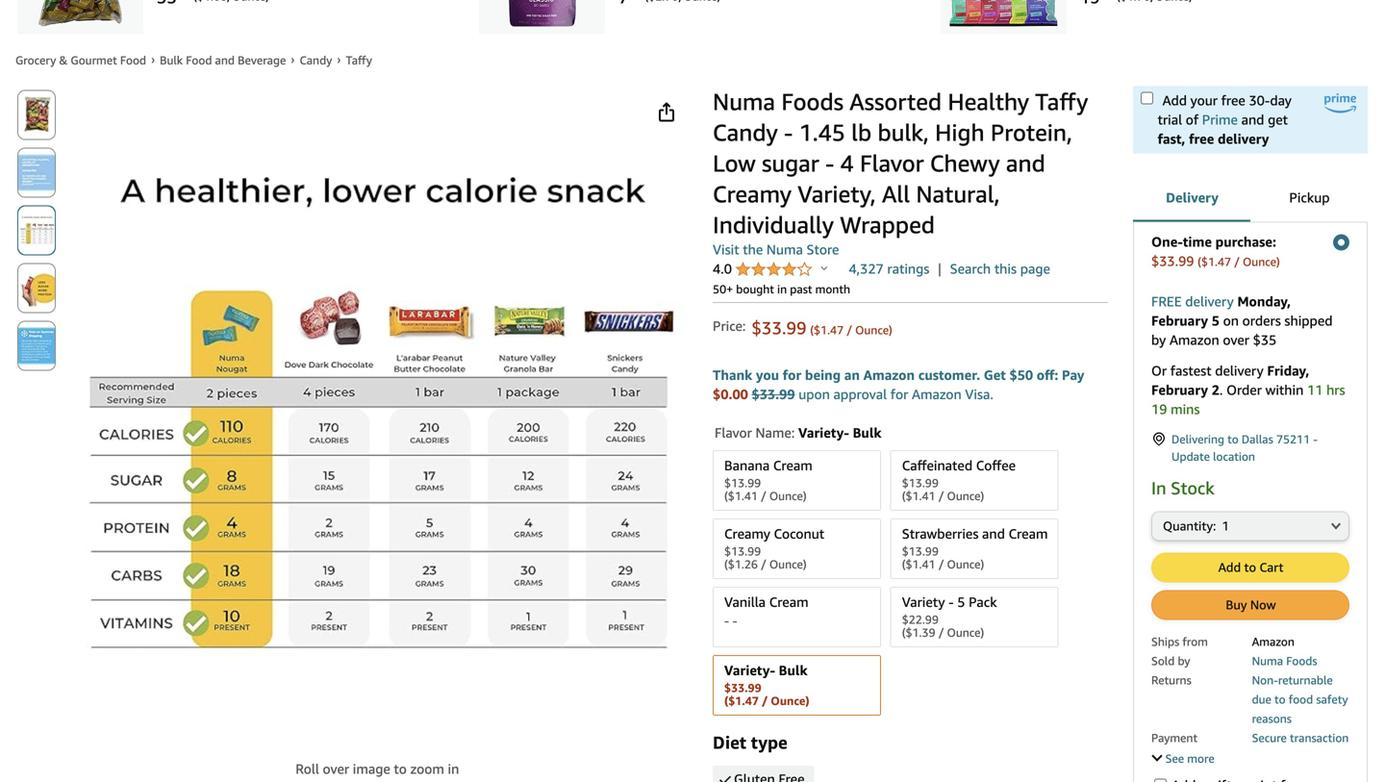 Task type: describe. For each thing, give the bounding box(es) containing it.
foods for assorted
[[782, 88, 844, 115]]

|
[[938, 261, 942, 277]]

bulk inside variety- bulk $33.99 ($1.47 /  ounce)
[[779, 662, 808, 678]]

roll
[[296, 761, 319, 777]]

$35
[[1254, 332, 1277, 348]]

friday, february 2
[[1152, 363, 1310, 398]]

amazon inside amazon sold by
[[1253, 635, 1295, 649]]

within
[[1266, 382, 1304, 398]]

4,327 ratings
[[849, 261, 930, 277]]

$50
[[1010, 367, 1034, 383]]

quantity: 1
[[1163, 519, 1230, 534]]

creamy inside numa foods assorted healthy taffy candy - 1.45 lb bulk, high protein, low sugar - 4 flavor chewy and creamy variety, all natural, individually wrapped visit the numa store
[[713, 180, 792, 208]]

add for add your free 30-day trial of
[[1163, 92, 1188, 108]]

delivery link
[[1134, 174, 1251, 224]]

1 vertical spatial numa
[[767, 242, 803, 257]]

50+
[[713, 282, 733, 296]]

delivering to dallas 75211 - update location
[[1172, 433, 1318, 463]]

pack
[[969, 594, 998, 610]]

in inside | search this page 50+ bought in past month
[[778, 282, 787, 296]]

non-returnable due to food safety reasons payment
[[1152, 674, 1349, 745]]

2 horizontal spatial bulk
[[853, 425, 882, 441]]

delivery inside and get fast, free delivery
[[1218, 131, 1270, 147]]

add for add to cart
[[1219, 560, 1242, 575]]

flavor inside numa foods assorted healthy taffy candy - 1.45 lb bulk, high protein, low sugar - 4 flavor chewy and creamy variety, all natural, individually wrapped visit the numa store
[[860, 149, 924, 177]]

strawberries and cream $13.99 ($1.41 /  ounce)
[[902, 526, 1048, 571]]

assorted mini peanut butter bars, two (2) lb bulk, vegan high protein low sugar, 3 flavor variety, all natural, gluten free, image
[[25, 0, 136, 26]]

taffy inside numa foods assorted healthy taffy candy - 1.45 lb bulk, high protein, low sugar - 4 flavor chewy and creamy variety, all natural, individually wrapped visit the numa store
[[1036, 88, 1089, 115]]

from
[[1183, 635, 1209, 649]]

returns
[[1152, 674, 1192, 687]]

zoom
[[411, 761, 444, 777]]

and inside and get fast, free delivery
[[1242, 112, 1265, 128]]

type
[[751, 732, 788, 753]]

/ inside variety- bulk $33.99 ($1.47 /  ounce)
[[762, 694, 768, 708]]

shameless snacks - healthy low calorie snacks, low carb keto gummies (gluten free candy) - 6 pack super variety pack image
[[949, 0, 1059, 26]]

natural,
[[916, 180, 1000, 208]]

creamy coconut $13.99 ($1.26 /  ounce)
[[725, 526, 825, 571]]

assorted
[[850, 88, 942, 115]]

store
[[807, 242, 840, 257]]

pay
[[1062, 367, 1085, 383]]

grocery
[[15, 53, 56, 67]]

($1.41 inside strawberries and cream $13.99 ($1.41 /  ounce)
[[902, 557, 936, 571]]

an
[[845, 367, 860, 383]]

fast,
[[1158, 131, 1186, 147]]

lb
[[852, 118, 872, 146]]

or fastest delivery
[[1152, 363, 1268, 379]]

and inside numa foods assorted healthy taffy candy - 1.45 lb bulk, high protein, low sugar - 4 flavor chewy and creamy variety, all natural, individually wrapped visit the numa store
[[1006, 149, 1046, 177]]

due
[[1253, 693, 1272, 706]]

past
[[790, 282, 813, 296]]

thank
[[713, 367, 753, 383]]

amazon up approval
[[864, 367, 915, 383]]

popover image
[[822, 266, 828, 270]]

healthy
[[948, 88, 1030, 115]]

day
[[1271, 92, 1292, 108]]

numa for numa foods assorted healthy taffy candy - 1.45 lb bulk, high protein, low sugar - 4 flavor chewy and creamy variety, all natural, individually wrapped
[[713, 88, 776, 115]]

11
[[1308, 382, 1324, 398]]

/ inside price: $33.99 ( $1.47 / ounce)
[[847, 323, 853, 337]]

variety - 5 pack $22.99 ($1.39 /  ounce)
[[902, 594, 998, 639]]

returnable
[[1279, 674, 1334, 687]]

search
[[950, 261, 991, 277]]

ounce) inside strawberries and cream $13.99 ($1.41 /  ounce)
[[947, 557, 985, 571]]

shipped
[[1285, 313, 1333, 329]]

by inside on orders shipped by amazon over $35
[[1152, 332, 1167, 348]]

all
[[882, 180, 910, 208]]

($1.39
[[902, 626, 936, 639]]

time
[[1184, 234, 1213, 250]]

this
[[995, 261, 1017, 277]]

more
[[1188, 752, 1215, 766]]

coffee
[[977, 457, 1016, 473]]

19
[[1152, 401, 1168, 417]]

visa.
[[966, 386, 994, 402]]

to inside delivering to dallas 75211 - update location
[[1228, 433, 1239, 446]]

of
[[1186, 112, 1199, 128]]

11 hrs 19 mins
[[1152, 382, 1346, 417]]

thank you for being an amazon customer. get $50 off: pay $0.00 $33.99 upon approval for amazon visa.
[[713, 367, 1085, 402]]

buy
[[1226, 598, 1248, 613]]

name:
[[756, 425, 795, 441]]

$13.99 for caffeinated coffee
[[902, 476, 939, 490]]

price:
[[713, 318, 746, 334]]

by inside amazon sold by
[[1178, 654, 1191, 668]]

/ inside banana cream $13.99 ($1.41 /  ounce)
[[761, 489, 767, 503]]

pickup link
[[1251, 174, 1368, 224]]

safety
[[1317, 693, 1349, 706]]

4,327
[[849, 261, 884, 277]]

variety- bulk $33.99 ($1.47 /  ounce)
[[725, 662, 810, 708]]

ounce) inside creamy coconut $13.99 ($1.26 /  ounce)
[[770, 557, 807, 571]]

$33.99 inside variety- bulk $33.99 ($1.47 /  ounce)
[[725, 681, 762, 695]]

roll over image to zoom in
[[296, 761, 459, 777]]

the
[[743, 242, 763, 257]]

wrapped
[[840, 211, 935, 239]]

1 vertical spatial for
[[891, 386, 909, 402]]

($1.47
[[725, 694, 759, 708]]

numa foods assorted healthy taffy candy - 1.45 lb bulk, high protein, low sugar - 4 flavor chewy and creamy variety, all natural, individually wrapped visit the numa store
[[713, 88, 1089, 257]]

ratings
[[888, 261, 930, 277]]

prime link
[[1203, 112, 1238, 128]]

see more
[[1166, 752, 1215, 766]]

option group containing banana cream
[[707, 446, 1109, 720]]

prime
[[1203, 112, 1238, 128]]

ounce) inside one-time purchase: $33.99 ( $1.47 / ounce)
[[1243, 255, 1281, 268]]

2 › from the left
[[291, 52, 295, 66]]

/ inside strawberries and cream $13.99 ($1.41 /  ounce)
[[939, 557, 944, 571]]

bulk,
[[878, 118, 930, 146]]

amazon inside on orders shipped by amazon over $35
[[1170, 332, 1220, 348]]

$33.99 inside 'thank you for being an amazon customer. get $50 off: pay $0.00 $33.99 upon approval for amazon visa.'
[[752, 386, 795, 402]]

approval
[[834, 386, 887, 402]]

( inside price: $33.99 ( $1.47 / ounce)
[[811, 323, 814, 337]]

4.0 button
[[713, 261, 828, 279]]

image
[[353, 761, 390, 777]]

visit the numa store link
[[713, 242, 840, 257]]

taffy link
[[346, 53, 372, 67]]

free inside add your free 30-day trial of
[[1222, 92, 1246, 108]]

candy link
[[300, 53, 332, 67]]

delivering
[[1172, 433, 1225, 446]]

gourmet
[[71, 53, 117, 67]]

/ inside one-time purchase: $33.99 ( $1.47 / ounce)
[[1235, 255, 1240, 268]]

and inside strawberries and cream $13.99 ($1.41 /  ounce)
[[983, 526, 1006, 542]]

being
[[805, 367, 841, 383]]

caffeinated
[[902, 457, 973, 473]]

protein,
[[991, 118, 1073, 146]]

to left cart
[[1245, 560, 1257, 575]]

$1.47 inside one-time purchase: $33.99 ( $1.47 / ounce)
[[1202, 255, 1232, 268]]

/ inside creamy coconut $13.99 ($1.26 /  ounce)
[[761, 557, 767, 571]]

beverage
[[238, 53, 286, 67]]

customer.
[[919, 367, 981, 383]]

free inside and get fast, free delivery
[[1190, 131, 1215, 147]]

$33.99 inside one-time purchase: $33.99 ( $1.47 / ounce)
[[1152, 253, 1195, 269]]

secure transaction button
[[1253, 729, 1350, 745]]

cream for vanilla cream
[[770, 594, 809, 610]]

page
[[1021, 261, 1051, 277]]



Task type: locate. For each thing, give the bounding box(es) containing it.
1 vertical spatial 5
[[958, 594, 966, 610]]

/ down purchase:
[[1235, 255, 1240, 268]]

0 horizontal spatial candy
[[300, 53, 332, 67]]

0 horizontal spatial food
[[120, 53, 146, 67]]

sold
[[1152, 654, 1175, 668]]

1 vertical spatial over
[[323, 761, 349, 777]]

delivery up on
[[1186, 294, 1234, 309]]

/ down "month"
[[847, 323, 853, 337]]

vanilla
[[725, 594, 766, 610]]

cream
[[774, 457, 813, 473], [1009, 526, 1048, 542], [770, 594, 809, 610]]

over right roll
[[323, 761, 349, 777]]

$13.99 inside creamy coconut $13.99 ($1.26 /  ounce)
[[725, 544, 761, 558]]

($1.41 down strawberries
[[902, 557, 936, 571]]

1 horizontal spatial flavor
[[860, 149, 924, 177]]

taffy right candy 'link'
[[346, 53, 372, 67]]

2 vertical spatial delivery
[[1216, 363, 1264, 379]]

cream inside vanilla cream - -
[[770, 594, 809, 610]]

strawberries
[[902, 526, 979, 542]]

trial
[[1158, 112, 1183, 128]]

/ down banana
[[761, 489, 767, 503]]

non-
[[1253, 674, 1279, 687]]

($1.41 for banana cream
[[725, 489, 758, 503]]

0 vertical spatial for
[[783, 367, 802, 383]]

delivery down prime link
[[1218, 131, 1270, 147]]

ounce) inside variety- bulk $33.99 ($1.47 /  ounce)
[[771, 694, 810, 708]]

ounce) up type
[[771, 694, 810, 708]]

$13.99
[[725, 476, 761, 490], [902, 476, 939, 490], [725, 544, 761, 558], [902, 544, 939, 558]]

/ down strawberries
[[939, 557, 944, 571]]

.
[[1220, 382, 1224, 398]]

5 inside variety - 5 pack $22.99 ($1.39 /  ounce)
[[958, 594, 966, 610]]

variety- up ($1.47
[[725, 662, 776, 678]]

1 horizontal spatial candy
[[713, 118, 778, 146]]

payment
[[1152, 731, 1198, 745]]

candy left taffy link
[[300, 53, 332, 67]]

0 vertical spatial by
[[1152, 332, 1167, 348]]

numa foods returns
[[1152, 654, 1318, 687]]

0 vertical spatial cream
[[774, 457, 813, 473]]

option group
[[707, 446, 1109, 720]]

0 horizontal spatial (
[[811, 323, 814, 337]]

over inside on orders shipped by amazon over $35
[[1223, 332, 1250, 348]]

$13.99 down banana
[[725, 476, 761, 490]]

0 vertical spatial candy
[[300, 53, 332, 67]]

order
[[1227, 382, 1263, 398]]

you
[[756, 367, 780, 383]]

›
[[151, 52, 155, 66], [291, 52, 295, 66], [337, 52, 341, 66]]

delivery up the 'order'
[[1216, 363, 1264, 379]]

over
[[1223, 332, 1250, 348], [323, 761, 349, 777]]

1 february from the top
[[1152, 313, 1209, 329]]

$13.99 inside strawberries and cream $13.99 ($1.41 /  ounce)
[[902, 544, 939, 558]]

bulk inside grocery & gourmet food › bulk food and beverage › candy › taffy
[[160, 53, 183, 67]]

individually
[[713, 211, 834, 239]]

0 vertical spatial variety-
[[799, 425, 850, 441]]

0 horizontal spatial variety-
[[725, 662, 776, 678]]

to right due
[[1275, 693, 1286, 706]]

free delivery
[[1152, 294, 1234, 309]]

creamy up ($1.26
[[725, 526, 771, 542]]

your
[[1191, 92, 1218, 108]]

cream for banana cream
[[774, 457, 813, 473]]

2 horizontal spatial ›
[[337, 52, 341, 66]]

( down past
[[811, 323, 814, 337]]

delivering to dallas 75211 - update location link
[[1152, 431, 1350, 465]]

fastest
[[1171, 363, 1212, 379]]

by up or
[[1152, 332, 1167, 348]]

amazon down customer.
[[912, 386, 962, 402]]

dallas
[[1242, 433, 1274, 446]]

variety- down upon
[[799, 425, 850, 441]]

food
[[120, 53, 146, 67], [186, 53, 212, 67]]

1 horizontal spatial over
[[1223, 332, 1250, 348]]

now
[[1251, 598, 1277, 613]]

flavor up all at the right of the page
[[860, 149, 924, 177]]

$1.47 down "month"
[[814, 323, 844, 337]]

($1.41 inside banana cream $13.99 ($1.41 /  ounce)
[[725, 489, 758, 503]]

1 vertical spatial delivery
[[1186, 294, 1234, 309]]

numa
[[713, 88, 776, 115], [767, 242, 803, 257], [1253, 654, 1284, 668]]

4,327 ratings link
[[849, 261, 930, 277]]

0 horizontal spatial ›
[[151, 52, 155, 66]]

cream inside banana cream $13.99 ($1.41 /  ounce)
[[774, 457, 813, 473]]

and down 30-
[[1242, 112, 1265, 128]]

0 horizontal spatial foods
[[782, 88, 844, 115]]

bulk down approval
[[853, 425, 882, 441]]

None checkbox
[[1141, 92, 1154, 104]]

2
[[1212, 382, 1220, 398]]

ounce) down purchase:
[[1243, 255, 1281, 268]]

to inside non-returnable due to food safety reasons payment
[[1275, 693, 1286, 706]]

taffy inside grocery & gourmet food › bulk food and beverage › candy › taffy
[[346, 53, 372, 67]]

2 february from the top
[[1152, 382, 1209, 398]]

1 horizontal spatial food
[[186, 53, 212, 67]]

( inside one-time purchase: $33.99 ( $1.47 / ounce)
[[1198, 255, 1202, 268]]

1 horizontal spatial taffy
[[1036, 88, 1089, 115]]

in left past
[[778, 282, 787, 296]]

cream right vanilla
[[770, 594, 809, 610]]

/ inside caffeinated coffee $13.99 ($1.41 /  ounce)
[[939, 489, 944, 503]]

1 vertical spatial bulk
[[853, 425, 882, 441]]

1 horizontal spatial bulk
[[779, 662, 808, 678]]

1 horizontal spatial foods
[[1287, 654, 1318, 668]]

and left beverage
[[215, 53, 235, 67]]

2 vertical spatial numa
[[1253, 654, 1284, 668]]

foods inside numa foods returns
[[1287, 654, 1318, 668]]

numa up low
[[713, 88, 776, 115]]

candy up low
[[713, 118, 778, 146]]

to
[[1228, 433, 1239, 446], [1245, 560, 1257, 575], [1275, 693, 1286, 706], [394, 761, 407, 777]]

Buy Now submit
[[1153, 591, 1349, 619]]

4
[[841, 149, 854, 177]]

1 horizontal spatial (
[[1198, 255, 1202, 268]]

grocery & gourmet food › bulk food and beverage › candy › taffy
[[15, 52, 372, 67]]

30-
[[1250, 92, 1271, 108]]

bought
[[736, 282, 775, 296]]

bulk right gourmet
[[160, 53, 183, 67]]

1 vertical spatial february
[[1152, 382, 1209, 398]]

0 horizontal spatial over
[[323, 761, 349, 777]]

to up location
[[1228, 433, 1239, 446]]

creamy down low
[[713, 180, 792, 208]]

5
[[1212, 313, 1220, 329], [958, 594, 966, 610]]

get
[[984, 367, 1006, 383]]

1 food from the left
[[120, 53, 146, 67]]

taffy up protein,
[[1036, 88, 1089, 115]]

/ right ($1.39
[[939, 626, 944, 639]]

monday,
[[1238, 294, 1292, 309]]

tab list
[[1134, 174, 1368, 224]]

cart
[[1260, 560, 1284, 575]]

amazon prime logo image
[[1325, 93, 1357, 113]]

/ inside variety - 5 pack $22.99 ($1.39 /  ounce)
[[939, 626, 944, 639]]

$13.99 down strawberries
[[902, 544, 939, 558]]

1.45
[[799, 118, 846, 146]]

grocery & gourmet food link
[[15, 53, 146, 67]]

food right gourmet
[[120, 53, 146, 67]]

secure transaction customer service
[[1152, 731, 1350, 764]]

1 vertical spatial flavor
[[715, 425, 752, 441]]

( down time
[[1198, 255, 1202, 268]]

1 horizontal spatial free
[[1222, 92, 1246, 108]]

/ down caffeinated
[[939, 489, 944, 503]]

amazon
[[1170, 332, 1220, 348], [864, 367, 915, 383], [912, 386, 962, 402], [1253, 635, 1295, 649]]

ounce) down pack
[[947, 626, 985, 639]]

radio active image
[[1334, 234, 1350, 251]]

for right you
[[783, 367, 802, 383]]

1 vertical spatial variety-
[[725, 662, 776, 678]]

to left zoom
[[394, 761, 407, 777]]

0 vertical spatial numa
[[713, 88, 776, 115]]

0 horizontal spatial 5
[[958, 594, 966, 610]]

$13.99 for creamy coconut
[[725, 544, 761, 558]]

1 vertical spatial $1.47
[[814, 323, 844, 337]]

numa up non-
[[1253, 654, 1284, 668]]

buy now
[[1226, 598, 1277, 613]]

0 horizontal spatial bulk
[[160, 53, 183, 67]]

0 vertical spatial (
[[1198, 255, 1202, 268]]

numa up 4.0 button
[[767, 242, 803, 257]]

5 for -
[[958, 594, 966, 610]]

for right approval
[[891, 386, 909, 402]]

1
[[1223, 519, 1230, 534]]

february for monday, february 5
[[1152, 313, 1209, 329]]

0 vertical spatial in
[[778, 282, 787, 296]]

ounce) inside caffeinated coffee $13.99 ($1.41 /  ounce)
[[947, 489, 985, 503]]

0 horizontal spatial $1.47
[[814, 323, 844, 337]]

bulk
[[160, 53, 183, 67], [853, 425, 882, 441], [779, 662, 808, 678]]

0 vertical spatial $1.47
[[1202, 255, 1232, 268]]

by down the ships from
[[1178, 654, 1191, 668]]

foods for returns
[[1287, 654, 1318, 668]]

0 vertical spatial february
[[1152, 313, 1209, 329]]

customer
[[1152, 751, 1202, 764]]

&
[[59, 53, 68, 67]]

1 horizontal spatial in
[[778, 282, 787, 296]]

creamy
[[713, 180, 792, 208], [725, 526, 771, 542]]

($1.41 down caffeinated
[[902, 489, 936, 503]]

orders
[[1243, 313, 1282, 329]]

5 left on
[[1212, 313, 1220, 329]]

february for friday, february 2
[[1152, 382, 1209, 398]]

foods up 1.45
[[782, 88, 844, 115]]

1 horizontal spatial variety-
[[799, 425, 850, 441]]

- inside variety - 5 pack $22.99 ($1.39 /  ounce)
[[949, 594, 954, 610]]

$1.47
[[1202, 255, 1232, 268], [814, 323, 844, 337]]

over down on
[[1223, 332, 1250, 348]]

1 vertical spatial by
[[1178, 654, 1191, 668]]

($1.41 down banana
[[725, 489, 758, 503]]

(
[[1198, 255, 1202, 268], [811, 323, 814, 337]]

0 vertical spatial taffy
[[346, 53, 372, 67]]

caffeinated coffee $13.99 ($1.41 /  ounce)
[[902, 457, 1016, 503]]

$13.99 for banana cream
[[725, 476, 761, 490]]

0 vertical spatial foods
[[782, 88, 844, 115]]

dropdown image
[[1332, 522, 1341, 530]]

2 vertical spatial bulk
[[779, 662, 808, 678]]

$1.47 down time
[[1202, 255, 1232, 268]]

february inside monday, february 5
[[1152, 313, 1209, 329]]

2 vertical spatial cream
[[770, 594, 809, 610]]

1 horizontal spatial ›
[[291, 52, 295, 66]]

amazon sold by
[[1152, 635, 1295, 668]]

1 vertical spatial free
[[1190, 131, 1215, 147]]

$33.99 down you
[[752, 386, 795, 402]]

ounce) inside price: $33.99 ( $1.47 / ounce)
[[856, 323, 893, 337]]

ounce) inside banana cream $13.99 ($1.41 /  ounce)
[[770, 489, 807, 503]]

and right strawberries
[[983, 526, 1006, 542]]

$1.47 inside price: $33.99 ( $1.47 / ounce)
[[814, 323, 844, 337]]

1 › from the left
[[151, 52, 155, 66]]

0 horizontal spatial in
[[448, 761, 459, 777]]

visit
[[713, 242, 740, 257]]

see more button
[[1152, 751, 1215, 766]]

foods
[[782, 88, 844, 115], [1287, 654, 1318, 668]]

variety-
[[799, 425, 850, 441], [725, 662, 776, 678]]

and get fast, free delivery
[[1158, 112, 1289, 147]]

food left beverage
[[186, 53, 212, 67]]

flavor up banana
[[715, 425, 752, 441]]

candy inside numa foods assorted healthy taffy candy - 1.45 lb bulk, high protein, low sugar - 4 flavor chewy and creamy variety, all natural, individually wrapped visit the numa store
[[713, 118, 778, 146]]

$33.99 up diet type at the right bottom of the page
[[725, 681, 762, 695]]

ships
[[1152, 635, 1180, 649]]

purchase:
[[1216, 234, 1277, 250]]

Add to Cart submit
[[1153, 554, 1349, 582]]

0 vertical spatial delivery
[[1218, 131, 1270, 147]]

$13.99 inside caffeinated coffee $13.99 ($1.41 /  ounce)
[[902, 476, 939, 490]]

foods inside numa foods assorted healthy taffy candy - 1.45 lb bulk, high protein, low sugar - 4 flavor chewy and creamy variety, all natural, individually wrapped visit the numa store
[[782, 88, 844, 115]]

diet
[[713, 732, 747, 753]]

0 horizontal spatial by
[[1152, 332, 1167, 348]]

ounce) up coconut
[[770, 489, 807, 503]]

search this page link
[[950, 259, 1051, 279]]

1 vertical spatial taffy
[[1036, 88, 1089, 115]]

variety
[[902, 594, 945, 610]]

0 horizontal spatial taffy
[[346, 53, 372, 67]]

creamy inside creamy coconut $13.99 ($1.26 /  ounce)
[[725, 526, 771, 542]]

0 horizontal spatial for
[[783, 367, 802, 383]]

› left taffy link
[[337, 52, 341, 66]]

1 horizontal spatial for
[[891, 386, 909, 402]]

5 for february
[[1212, 313, 1220, 329]]

friday,
[[1268, 363, 1310, 379]]

one-time purchase: $33.99 ( $1.47 / ounce)
[[1152, 234, 1281, 269]]

ounce) down coconut
[[770, 557, 807, 571]]

1 vertical spatial foods
[[1287, 654, 1318, 668]]

and inside grocery & gourmet food › bulk food and beverage › candy › taffy
[[215, 53, 235, 67]]

($1.41 inside caffeinated coffee $13.99 ($1.41 /  ounce)
[[902, 489, 936, 503]]

None submit
[[18, 91, 55, 139], [18, 149, 55, 197], [18, 206, 55, 255], [18, 264, 55, 312], [18, 322, 55, 370], [18, 91, 55, 139], [18, 149, 55, 197], [18, 206, 55, 255], [18, 264, 55, 312], [18, 322, 55, 370]]

0 horizontal spatial free
[[1190, 131, 1215, 147]]

5 inside monday, february 5
[[1212, 313, 1220, 329]]

chewy
[[930, 149, 1000, 177]]

february up "mins"
[[1152, 382, 1209, 398]]

› left candy 'link'
[[291, 52, 295, 66]]

ounce) inside variety - 5 pack $22.99 ($1.39 /  ounce)
[[947, 626, 985, 639]]

cream inside strawberries and cream $13.99 ($1.41 /  ounce)
[[1009, 526, 1048, 542]]

ounce) down strawberries
[[947, 557, 985, 571]]

numa inside numa foods returns
[[1253, 654, 1284, 668]]

1 vertical spatial in
[[448, 761, 459, 777]]

1 horizontal spatial $1.47
[[1202, 255, 1232, 268]]

variety- inside variety- bulk $33.99 ($1.47 /  ounce)
[[725, 662, 776, 678]]

0 vertical spatial flavor
[[860, 149, 924, 177]]

add up buy
[[1219, 560, 1242, 575]]

0 vertical spatial 5
[[1212, 313, 1220, 329]]

$13.99 up vanilla
[[725, 544, 761, 558]]

add inside add your free 30-day trial of
[[1163, 92, 1188, 108]]

amazon up numa foods "link"
[[1253, 635, 1295, 649]]

1 horizontal spatial 5
[[1212, 313, 1220, 329]]

0 vertical spatial add
[[1163, 92, 1188, 108]]

$13.99 down caffeinated
[[902, 476, 939, 490]]

ounce) down caffeinated
[[947, 489, 985, 503]]

1 vertical spatial add
[[1219, 560, 1242, 575]]

0 vertical spatial creamy
[[713, 180, 792, 208]]

ounce) up an
[[856, 323, 893, 337]]

free up prime link
[[1222, 92, 1246, 108]]

month
[[816, 282, 851, 296]]

1 vertical spatial (
[[811, 323, 814, 337]]

Add a gift receipt for easy returns checkbox
[[1155, 779, 1167, 782]]

1 vertical spatial candy
[[713, 118, 778, 146]]

1 vertical spatial creamy
[[725, 526, 771, 542]]

0 horizontal spatial add
[[1163, 92, 1188, 108]]

1 vertical spatial cream
[[1009, 526, 1048, 542]]

high
[[936, 118, 985, 146]]

flavor
[[860, 149, 924, 177], [715, 425, 752, 441]]

add up trial
[[1163, 92, 1188, 108]]

$33.99 down one-
[[1152, 253, 1195, 269]]

$33.99 down past
[[752, 318, 807, 338]]

february down free delivery link
[[1152, 313, 1209, 329]]

0 vertical spatial over
[[1223, 332, 1250, 348]]

0 vertical spatial bulk
[[160, 53, 183, 67]]

/ right ($1.47
[[762, 694, 768, 708]]

on
[[1224, 313, 1239, 329]]

tab list containing delivery
[[1134, 174, 1368, 224]]

2 food from the left
[[186, 53, 212, 67]]

1 horizontal spatial add
[[1219, 560, 1242, 575]]

cream down coffee on the right bottom of the page
[[1009, 526, 1048, 542]]

free
[[1152, 294, 1182, 309]]

numa for ships from
[[1253, 654, 1284, 668]]

for
[[783, 367, 802, 383], [891, 386, 909, 402]]

- inside delivering to dallas 75211 - update location
[[1314, 433, 1318, 446]]

/ right ($1.26
[[761, 557, 767, 571]]

banana cream $13.99 ($1.41 /  ounce)
[[725, 457, 813, 503]]

and down protein,
[[1006, 149, 1046, 177]]

bulk down vanilla cream - -
[[779, 662, 808, 678]]

($1.41 for caffeinated coffee
[[902, 489, 936, 503]]

5 left pack
[[958, 594, 966, 610]]

1 horizontal spatial by
[[1178, 654, 1191, 668]]

update
[[1172, 450, 1211, 463]]

variety,
[[798, 180, 876, 208]]

0 horizontal spatial flavor
[[715, 425, 752, 441]]

› right gourmet
[[151, 52, 155, 66]]

amazon up fastest
[[1170, 332, 1220, 348]]

$13.99 inside banana cream $13.99 ($1.41 /  ounce)
[[725, 476, 761, 490]]

0 vertical spatial free
[[1222, 92, 1246, 108]]

free down of
[[1190, 131, 1215, 147]]

in
[[778, 282, 787, 296], [448, 761, 459, 777]]

in
[[1152, 478, 1167, 498]]

foods up returnable
[[1287, 654, 1318, 668]]

tom & jenny's sugar free candy (soft caramel) with sea salt and vanilla - low net carb keto candy - with xylitol and maltitol image
[[487, 0, 598, 26]]

february inside friday, february 2
[[1152, 382, 1209, 398]]

3 › from the left
[[337, 52, 341, 66]]

in right zoom
[[448, 761, 459, 777]]

extender expand image
[[1152, 751, 1163, 762]]

cream down flavor name: variety- bulk
[[774, 457, 813, 473]]

4.0
[[713, 261, 736, 277]]

75211
[[1277, 433, 1311, 446]]

list
[[0, 0, 1386, 34]]

candy inside grocery & gourmet food › bulk food and beverage › candy › taffy
[[300, 53, 332, 67]]

bulk food and beverage link
[[160, 53, 286, 67]]



Task type: vqa. For each thing, say whether or not it's contained in the screenshot.
Today's
no



